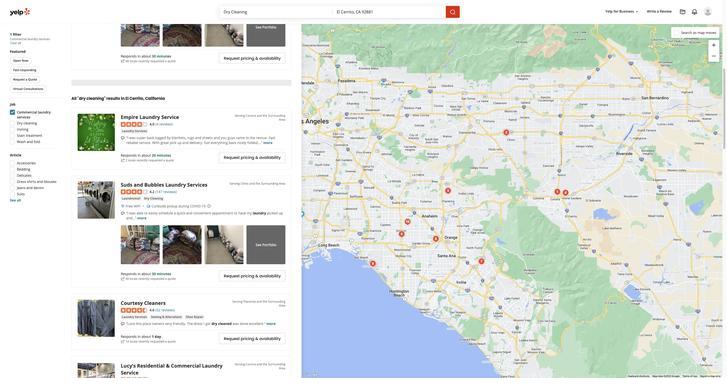 Task type: locate. For each thing, give the bounding box(es) containing it.
0 vertical spatial serving corona and the surrounding area
[[235, 114, 286, 122]]

0 vertical spatial commercial
[[10, 37, 27, 41]]

area for lucy's residential & commercial laundry service
[[279, 367, 286, 371]]

2 see portfolio from the top
[[256, 243, 276, 247]]

4 16 trending v2 image from the top
[[121, 340, 125, 344]]

the inside serving placentia and the surrounding area
[[263, 300, 267, 304]]

services up "super"
[[135, 129, 147, 133]]

1 vertical spatial services
[[17, 115, 30, 120]]

1 vertical spatial laundry services link
[[121, 315, 148, 320]]

1 vertical spatial was
[[129, 211, 136, 216]]

2 vertical spatial see
[[256, 243, 262, 247]]

reliable
[[126, 140, 138, 145]]

about for first the request pricing & availability button from the top's 16 trending v2 icon
[[142, 54, 151, 58]]

& inside 'lucy's residential & commercial laundry service'
[[166, 363, 170, 370]]

cleaners
[[144, 300, 166, 307]]

2 vertical spatial more
[[267, 322, 276, 326]]

0 vertical spatial services
[[39, 37, 50, 41]]

2 vertical spatial more link
[[267, 322, 276, 326]]

1 vertical spatial 40 locals recently requested a quote
[[126, 277, 176, 281]]

surrounding for empire laundry service
[[268, 114, 286, 118]]

1 vertical spatial commercial
[[17, 110, 37, 115]]

serving for courtesy cleaners
[[232, 300, 243, 304]]

in for 3rd the request pricing & availability button from the top
[[138, 272, 141, 276]]

1 none field from the left
[[224, 9, 329, 15]]

0 vertical spatial 16 speech v2 image
[[121, 136, 125, 140]]

a inside request a quote button
[[26, 77, 27, 82]]

2 40 from the top
[[126, 277, 129, 281]]

by
[[167, 135, 171, 140]]

see portfolio for first see portfolio link from the bottom
[[256, 243, 276, 247]]

search image
[[450, 9, 456, 15]]

0 horizontal spatial map
[[698, 30, 705, 35]]

4.2 star rating image
[[121, 190, 148, 195]]

1 vertical spatial "i
[[126, 211, 128, 216]]

serving placentia and the surrounding area
[[232, 300, 286, 308]]

2 portfolio from the top
[[262, 243, 276, 247]]

"i inside "i was super back logged by blankets, rugs and sheets and you guys came to the rescue. fast reliable service. with great pick up and delivery. got everything back nicely folded,…"
[[126, 135, 128, 140]]

"i up reliable
[[126, 135, 128, 140]]

1 left the day at the bottom
[[152, 334, 154, 339]]

the
[[187, 322, 193, 326]]

data
[[658, 375, 663, 378]]

1 vertical spatial map
[[710, 375, 715, 378]]

info icon image
[[207, 204, 211, 208], [207, 204, 211, 208]]

clear
[[10, 41, 17, 45]]

bedding
[[17, 167, 30, 172]]

request pricing & availability for first the request pricing & availability button from the bottom
[[224, 336, 281, 342]]

16 speech v2 image
[[121, 322, 125, 326]]

4 responds from the top
[[121, 334, 137, 339]]

oc mobile laundry image
[[397, 229, 407, 239]]

dry cleaning button
[[143, 196, 164, 201]]

request for first the request pricing & availability button from the top
[[224, 55, 240, 61]]

2 "i from the top
[[126, 211, 128, 216]]

None field
[[224, 9, 329, 15], [337, 9, 442, 15]]

1 vertical spatial group
[[8, 102, 62, 146]]

request pricing & availability for 3rd the request pricing & availability button from the bottom of the page
[[224, 155, 281, 161]]

the for lucy's residential & commercial laundry service
[[263, 363, 267, 367]]

and inside serving placentia and the surrounding area
[[257, 300, 262, 304]]

laundry
[[27, 37, 38, 41], [38, 110, 51, 115], [253, 211, 266, 216]]

1 horizontal spatial services
[[39, 37, 50, 41]]

3 request pricing & availability from the top
[[224, 273, 281, 279]]

dry for dry cleaning
[[17, 121, 23, 126]]

services up "covid-"
[[187, 182, 208, 188]]

serving inside serving placentia and the surrounding area
[[232, 300, 243, 304]]

0 vertical spatial laundry services
[[122, 129, 147, 133]]

4 star rating image
[[121, 122, 148, 127]]

2 vertical spatial services
[[135, 315, 147, 319]]

1 about from the top
[[142, 54, 151, 58]]

more right excellent." on the left of the page
[[267, 322, 276, 326]]

40 for first the request pricing & availability button from the top's 16 trending v2 icon
[[126, 59, 129, 63]]

0 vertical spatial portfolio
[[262, 25, 276, 29]]

1 minutes from the top
[[157, 54, 171, 58]]

services for first laundry services link from the bottom
[[135, 315, 147, 319]]

1 corona from the top
[[246, 114, 256, 118]]

super
[[137, 135, 146, 140]]

to right came on the left top of the page
[[246, 135, 249, 140]]

2 see portfolio link from the top
[[247, 226, 286, 265]]

3 area from the top
[[279, 304, 286, 308]]

2 pricing from the top
[[241, 155, 254, 161]]

1 horizontal spatial back
[[229, 140, 236, 145]]

"i for "i was super back logged by blankets, rugs and sheets and you guys came to the rescue. fast reliable service. with great pick up and delivery. got everything back nicely folded,…"
[[126, 135, 128, 140]]

the for empire laundry service
[[263, 114, 267, 118]]

1 horizontal spatial service
[[161, 114, 179, 121]]

16 speech v2 image for "i was able to easily schedule a quick and convenient appointment to have my
[[121, 212, 125, 216]]

alterations
[[165, 315, 182, 319]]

request
[[224, 55, 240, 61], [13, 77, 25, 82], [224, 155, 240, 161], [224, 273, 240, 279], [224, 336, 240, 342]]

dress shirts and blouses
[[17, 179, 56, 184]]

0 vertical spatial dry
[[17, 121, 23, 126]]

placentia
[[243, 300, 256, 304]]

minutes for first the request pricing & availability button from the top
[[157, 54, 171, 58]]

3 availability from the top
[[259, 273, 281, 279]]

1 40 from the top
[[126, 59, 129, 63]]

suds and bubbles laundry services image
[[502, 128, 511, 138], [502, 128, 511, 138], [78, 182, 115, 219]]

reviews) down suds and bubbles laundry services
[[163, 189, 177, 194]]

3 responds from the top
[[121, 272, 137, 276]]

recently
[[138, 59, 149, 63], [137, 158, 148, 163], [138, 277, 149, 281], [138, 340, 149, 344]]

2 none field from the left
[[337, 9, 442, 15]]

16 trending v2 image
[[121, 59, 125, 63], [121, 159, 125, 162], [121, 277, 125, 281], [121, 340, 125, 344]]

about for 16 trending v2 icon corresponding to first the request pricing & availability button from the bottom
[[142, 334, 151, 339]]

0 vertical spatial see portfolio link
[[247, 8, 286, 47]]

1 vertical spatial 1
[[152, 334, 154, 339]]

repair
[[194, 315, 204, 319]]

16 speech v2 image
[[121, 136, 125, 140], [121, 212, 125, 216]]

1 40 locals recently requested a quote from the top
[[126, 59, 176, 63]]

4.2
[[150, 189, 155, 194]]

16 shipping v2 image
[[147, 204, 151, 208]]

courtesy
[[121, 300, 143, 307]]

2 vertical spatial reviews)
[[161, 308, 175, 313]]

40
[[126, 59, 129, 63], [126, 277, 129, 281]]

laundry services for first laundry services link from the bottom
[[122, 315, 147, 319]]

commercial inside 1 filter commercial laundry services clear all
[[10, 37, 27, 41]]

more for more link associated with "i was able to easily schedule a quick and convenient appointment to have my laundry
[[137, 216, 147, 221]]

all
[[71, 96, 77, 101]]

more link right excellent." on the left of the page
[[267, 322, 276, 326]]

1 area from the top
[[279, 118, 286, 122]]

2 availability from the top
[[259, 155, 281, 161]]

2 area from the top
[[279, 182, 286, 186]]

1 vertical spatial see portfolio
[[256, 243, 276, 247]]

1 laundry services button from the top
[[121, 129, 148, 134]]

to right able
[[144, 211, 148, 216]]

16 trending v2 image for 3rd the request pricing & availability button from the top
[[121, 277, 125, 281]]

1 vertical spatial laundry
[[38, 110, 51, 115]]

locals for 3rd the request pricing & availability button from the bottom of the page
[[128, 158, 136, 163]]

1 serving corona and the surrounding area from the top
[[235, 114, 286, 122]]

dry
[[17, 121, 23, 126], [144, 197, 150, 201]]

3 pricing from the top
[[241, 273, 254, 279]]

more for the top more link
[[263, 140, 273, 145]]

was left done
[[233, 322, 239, 326]]

accessories
[[17, 161, 36, 165]]

16 speech v2 image down 16 free wifi v2 icon
[[121, 212, 125, 216]]

sewing & alterations
[[151, 315, 182, 319]]

quote for first the request pricing & availability button from the top's 16 trending v2 icon
[[168, 59, 176, 63]]

surrounding inside serving placentia and the surrounding area
[[268, 300, 286, 304]]

3 request pricing & availability button from the top
[[219, 271, 286, 282]]

shortcuts
[[639, 375, 650, 378]]

laundry inside 'lucy's residential & commercial laundry service'
[[202, 363, 223, 370]]

serving corona and the surrounding area for empire laundry service
[[235, 114, 286, 122]]

logged
[[155, 135, 166, 140]]

corona for lucy's residential & commercial laundry service
[[246, 363, 256, 367]]

pick
[[170, 140, 176, 145]]

availability for 3rd the request pricing & availability button from the bottom of the page
[[259, 155, 281, 161]]

1 request pricing & availability from the top
[[224, 55, 281, 61]]

4.0
[[150, 122, 155, 127]]

2 horizontal spatial to
[[246, 135, 249, 140]]

courtesy cleaners image
[[443, 186, 453, 196], [78, 300, 115, 337]]

more link for "love this place owners very friendly. the dress i got dry cleaned was done excellent." more
[[267, 322, 276, 326]]

cleaning
[[23, 121, 37, 126]]

laundry inside 1 filter commercial laundry services clear all
[[27, 37, 38, 41]]

recently for 16 trending v2 icon for 3rd the request pricing & availability button from the bottom of the page
[[137, 158, 148, 163]]

0 horizontal spatial 1
[[10, 32, 12, 37]]

1 vertical spatial more
[[137, 216, 147, 221]]

2 vertical spatial commercial
[[171, 363, 201, 370]]

1 vertical spatial courtesy cleaners image
[[78, 300, 115, 337]]

0 vertical spatial was
[[129, 135, 136, 140]]

reviews) up 'sewing & alterations' at the left of page
[[161, 308, 175, 313]]

1 horizontal spatial 1
[[152, 334, 154, 339]]

more down the fast
[[263, 140, 273, 145]]

was up reliable
[[129, 135, 136, 140]]

laundry services button down 4 star rating image
[[121, 129, 148, 134]]

more link
[[263, 140, 273, 145], [137, 216, 147, 221], [267, 322, 276, 326]]

2 16 trending v2 image from the top
[[121, 159, 125, 162]]

minutes for 3rd the request pricing & availability button from the bottom of the page
[[157, 153, 171, 158]]

3 minutes from the top
[[157, 272, 171, 276]]

responds for 16 trending v2 icon for 3rd the request pricing & availability button from the top
[[121, 272, 137, 276]]

1 30 from the top
[[152, 54, 156, 58]]

Find text field
[[224, 9, 329, 15]]

area for empire laundry service
[[279, 118, 286, 122]]

free wifi
[[126, 204, 141, 209]]

0 vertical spatial map
[[698, 30, 705, 35]]

2 vertical spatial minutes
[[157, 272, 171, 276]]

4.6 link
[[150, 307, 155, 313]]

to left have on the bottom of page
[[234, 211, 237, 216]]

2 16 speech v2 image from the top
[[121, 212, 125, 216]]

service down lucy's
[[121, 370, 139, 376]]

more link down the fast
[[263, 140, 273, 145]]

see portfolio for 1st see portfolio link
[[256, 25, 276, 29]]

up right 'picked'
[[279, 211, 283, 216]]

report
[[701, 375, 708, 378]]

empire laundry service image
[[553, 187, 563, 197]]

1 vertical spatial portfolio
[[262, 243, 276, 247]]

virtual consultations
[[13, 87, 43, 91]]

map
[[698, 30, 705, 35], [710, 375, 715, 378]]

map right as
[[698, 30, 705, 35]]

guys
[[228, 135, 235, 140]]

0 vertical spatial up
[[177, 140, 182, 145]]

0 horizontal spatial services
[[17, 115, 30, 120]]

& for first the request pricing & availability button from the bottom
[[255, 336, 258, 342]]

was for super
[[129, 135, 136, 140]]

request for 3rd the request pricing & availability button from the top
[[224, 273, 240, 279]]

laundry services link down 4 star rating image
[[121, 129, 148, 134]]

2 minutes from the top
[[157, 153, 171, 158]]

nicely
[[237, 140, 247, 145]]

2 request pricing & availability from the top
[[224, 155, 281, 161]]

see portfolio link
[[247, 8, 286, 47], [247, 226, 286, 265]]

1 portfolio from the top
[[262, 25, 276, 29]]

1 vertical spatial see
[[10, 198, 16, 203]]

request pricing & availability button
[[219, 53, 286, 64], [219, 152, 286, 163], [219, 271, 286, 282], [219, 334, 286, 344]]

0 vertical spatial all
[[18, 41, 21, 45]]

4 availability from the top
[[259, 336, 281, 342]]

2 responds from the top
[[121, 153, 137, 158]]

0 vertical spatial "i
[[126, 135, 128, 140]]

1 vertical spatial dry
[[144, 197, 150, 201]]

laundry services
[[122, 129, 147, 133], [122, 315, 147, 319]]

requested for 3rd the request pricing & availability button from the top
[[150, 277, 164, 281]]

portfolio for first see portfolio link from the bottom
[[262, 243, 276, 247]]

0 vertical spatial 40
[[126, 59, 129, 63]]

map left error
[[710, 375, 715, 378]]

0 horizontal spatial up
[[177, 140, 182, 145]]

empire laundry service link
[[121, 114, 179, 121]]

4.2 link
[[150, 189, 155, 194]]

0 horizontal spatial service
[[121, 370, 139, 376]]

reviews) right (4
[[159, 122, 173, 127]]

0 vertical spatial back
[[147, 135, 154, 140]]

3 16 trending v2 image from the top
[[121, 277, 125, 281]]

quote for 16 trending v2 icon corresponding to first the request pricing & availability button from the bottom
[[168, 340, 176, 344]]

all down suits
[[17, 198, 21, 203]]

wash and fold
[[17, 139, 40, 144]]

consultations
[[24, 87, 43, 91]]

all right clear
[[18, 41, 21, 45]]

responds for 16 trending v2 icon corresponding to first the request pricing & availability button from the bottom
[[121, 334, 137, 339]]

request inside featured group
[[13, 77, 25, 82]]

(4 reviews) link
[[156, 121, 173, 127]]

30 for first the request pricing & availability button from the top's 16 trending v2 icon
[[152, 54, 156, 58]]

search
[[682, 30, 693, 35]]

"i up and..." in the left of the page
[[126, 211, 128, 216]]

laundry services button for 2nd laundry services link from the bottom
[[121, 129, 148, 134]]

this
[[136, 322, 142, 326]]

1 vertical spatial laundry services button
[[121, 315, 148, 320]]

requested
[[150, 59, 164, 63], [148, 158, 163, 163], [150, 277, 164, 281], [150, 340, 164, 344]]

1 laundry services from the top
[[122, 129, 147, 133]]

back up service.
[[147, 135, 154, 140]]

laundry services down the 4.6 star rating image
[[122, 315, 147, 319]]

(52 reviews)
[[156, 308, 175, 313]]

0 horizontal spatial courtesy cleaners image
[[78, 300, 115, 337]]

service up (4 reviews) link on the top
[[161, 114, 179, 121]]

0 horizontal spatial dry
[[17, 121, 23, 126]]

dry up 16 shipping v2 image
[[144, 197, 150, 201]]

1 vertical spatial minutes
[[157, 153, 171, 158]]

1 vertical spatial 30
[[152, 272, 156, 276]]

reviews)
[[159, 122, 173, 127], [163, 189, 177, 194], [161, 308, 175, 313]]

lucy's residential & commercial laundry service image
[[561, 188, 571, 198]]

14 locals recently requested a quote
[[126, 340, 176, 344]]

2 vertical spatial group
[[8, 153, 62, 203]]

1 horizontal spatial dry
[[144, 197, 150, 201]]

0 vertical spatial see portfolio
[[256, 25, 276, 29]]

1 vertical spatial back
[[229, 140, 236, 145]]

search as map moves
[[682, 30, 717, 35]]

1 pricing from the top
[[241, 55, 254, 61]]

services up this
[[135, 315, 147, 319]]

16 free wifi v2 image
[[121, 204, 125, 208]]

19
[[202, 204, 206, 209]]

lucy's laundry & dry cleaning image
[[431, 234, 441, 244]]

featured group
[[9, 49, 62, 94]]

1 inside 1 filter commercial laundry services clear all
[[10, 32, 12, 37]]

0 vertical spatial courtesy cleaners image
[[443, 186, 453, 196]]

request for first the request pricing & availability button from the bottom
[[224, 336, 240, 342]]

lucy's residential & commercial laundry service
[[121, 363, 223, 376]]

1 horizontal spatial up
[[279, 211, 283, 216]]

0 vertical spatial 40 locals recently requested a quote
[[126, 59, 176, 63]]

laundry services button down the 4.6 star rating image
[[121, 315, 148, 320]]

1 left filter
[[10, 32, 12, 37]]

dress
[[17, 179, 26, 184]]

area inside serving placentia and the surrounding area
[[279, 304, 286, 308]]

0 vertical spatial laundry
[[27, 37, 38, 41]]

the for suds and bubbles laundry services
[[256, 182, 260, 186]]

more link down able
[[137, 216, 147, 221]]

2 responds in about 30 minutes from the top
[[121, 272, 171, 276]]

1 "i from the top
[[126, 135, 128, 140]]

40 locals recently requested a quote for 16 trending v2 icon for 3rd the request pricing & availability button from the top
[[126, 277, 176, 281]]

0 vertical spatial reviews)
[[159, 122, 173, 127]]

2 40 locals recently requested a quote from the top
[[126, 277, 176, 281]]

up down blankets,
[[177, 140, 182, 145]]

2 laundry services button from the top
[[121, 315, 148, 320]]

0 vertical spatial group
[[709, 40, 720, 62]]

notifications image
[[692, 9, 698, 15]]

0 vertical spatial service
[[161, 114, 179, 121]]

laundromat link
[[121, 196, 141, 201]]

0 vertical spatial minutes
[[157, 54, 171, 58]]

0 vertical spatial see
[[256, 25, 262, 29]]

4 about from the top
[[142, 334, 151, 339]]

responds
[[121, 54, 137, 58], [121, 153, 137, 158], [121, 272, 137, 276], [121, 334, 137, 339]]

laundry services link down the 4.6 star rating image
[[121, 315, 148, 320]]

0 vertical spatial laundry services link
[[121, 129, 148, 134]]

dry up ironing
[[17, 121, 23, 126]]

responds for 16 trending v2 icon for 3rd the request pricing & availability button from the bottom of the page
[[121, 153, 137, 158]]

4 request pricing & availability from the top
[[224, 336, 281, 342]]

1 vertical spatial more link
[[137, 216, 147, 221]]

locals for 3rd the request pricing & availability button from the top
[[130, 277, 138, 281]]

1 vertical spatial see portfolio link
[[247, 226, 286, 265]]

0 horizontal spatial none field
[[224, 9, 329, 15]]

& for 3rd the request pricing & availability button from the bottom of the page
[[255, 155, 258, 161]]

1 vertical spatial serving corona and the surrounding area
[[235, 363, 286, 371]]

2 corona from the top
[[246, 363, 256, 367]]

1 vertical spatial service
[[121, 370, 139, 376]]

map for error
[[710, 375, 715, 378]]

virtual consultations button
[[10, 85, 47, 93]]

16 trending v2 image for first the request pricing & availability button from the top
[[121, 59, 125, 63]]

report a map error
[[701, 375, 721, 378]]

business
[[620, 9, 634, 14]]

1 vertical spatial 16 speech v2 image
[[121, 212, 125, 216]]

services for 2nd laundry services link from the bottom
[[135, 129, 147, 133]]

4 request pricing & availability button from the top
[[219, 334, 286, 344]]

shoe repair link
[[185, 315, 205, 320]]

was up and..." in the left of the page
[[129, 211, 136, 216]]

dry inside dry cleaning button
[[144, 197, 150, 201]]

4 area from the top
[[279, 367, 286, 371]]

0 vertical spatial responds in about 30 minutes
[[121, 54, 171, 58]]

1 16 trending v2 image from the top
[[121, 59, 125, 63]]

clear all link
[[10, 41, 21, 45]]

1 vertical spatial responds in about 30 minutes
[[121, 272, 171, 276]]

1 vertical spatial laundry services
[[122, 315, 147, 319]]

4 pricing from the top
[[241, 336, 254, 342]]

1 horizontal spatial courtesy cleaners image
[[443, 186, 453, 196]]

map region
[[290, 11, 726, 378]]

1
[[10, 32, 12, 37], [152, 334, 154, 339]]

group containing article
[[8, 153, 62, 203]]

dry for dry cleaning
[[144, 197, 150, 201]]

1 availability from the top
[[259, 55, 281, 61]]

1 16 speech v2 image from the top
[[121, 136, 125, 140]]

2 about from the top
[[142, 153, 151, 158]]

1 vertical spatial up
[[279, 211, 283, 216]]

cerrito,
[[129, 96, 144, 101]]

keyboard
[[628, 375, 639, 378]]

2 30 from the top
[[152, 272, 156, 276]]

0 horizontal spatial back
[[147, 135, 154, 140]]

0 vertical spatial 30
[[152, 54, 156, 58]]

0 vertical spatial laundry services button
[[121, 129, 148, 134]]

services inside 1 filter commercial laundry services clear all
[[39, 37, 50, 41]]

for
[[614, 9, 619, 14]]

as
[[693, 30, 697, 35]]

1 horizontal spatial none field
[[337, 9, 442, 15]]

reviews) for service
[[159, 122, 173, 127]]

16 speech v2 image down 4 star rating image
[[121, 136, 125, 140]]

none field near
[[337, 9, 442, 15]]

0 vertical spatial 1
[[10, 32, 12, 37]]

0 vertical spatial services
[[135, 129, 147, 133]]

1 see portfolio from the top
[[256, 25, 276, 29]]

1 responds from the top
[[121, 54, 137, 58]]

jeans and denim
[[17, 186, 44, 190]]

1 responds in about 30 minutes from the top
[[121, 54, 171, 58]]

laundry services down 4 star rating image
[[122, 129, 147, 133]]

surrounding for suds and bubbles laundry services
[[261, 182, 278, 186]]

dry cleaning link
[[143, 196, 164, 201]]

job
[[10, 102, 15, 107]]

all inside 1 filter commercial laundry services clear all
[[18, 41, 21, 45]]

3 about from the top
[[142, 272, 151, 276]]

was inside "i was super back logged by blankets, rugs and sheets and you guys came to the rescue. fast reliable service. with great pick up and delivery. got everything back nicely folded,…"
[[129, 135, 136, 140]]

0 vertical spatial more
[[263, 140, 273, 145]]

area
[[279, 118, 286, 122], [279, 182, 286, 186], [279, 304, 286, 308], [279, 367, 286, 371]]

commercial inside 'lucy's residential & commercial laundry service'
[[171, 363, 201, 370]]

1 horizontal spatial map
[[710, 375, 715, 378]]

in
[[138, 54, 141, 58], [121, 96, 125, 101], [138, 153, 141, 158], [138, 272, 141, 276], [138, 334, 141, 339]]

zoom out image
[[711, 53, 717, 59]]

1 vertical spatial corona
[[246, 363, 256, 367]]

1 vertical spatial 40
[[126, 277, 129, 281]]

picked up and..."
[[126, 211, 283, 221]]

1 vertical spatial reviews)
[[163, 189, 177, 194]]

was
[[129, 135, 136, 140], [129, 211, 136, 216], [233, 322, 239, 326]]

yelp for business button
[[604, 7, 641, 16]]

0 vertical spatial corona
[[246, 114, 256, 118]]

2 request pricing & availability button from the top
[[219, 152, 286, 163]]

you
[[221, 135, 227, 140]]

None search field
[[220, 6, 461, 18]]

group
[[709, 40, 720, 62], [8, 102, 62, 146], [8, 153, 62, 203]]

2 laundry services from the top
[[122, 315, 147, 319]]

fast-responding button
[[10, 66, 40, 74]]

back down guys
[[229, 140, 236, 145]]

2 serving corona and the surrounding area from the top
[[235, 363, 286, 371]]

during
[[179, 204, 189, 209]]

services
[[39, 37, 50, 41], [17, 115, 30, 120]]

area for suds and bubbles laundry services
[[279, 182, 286, 186]]

2 vertical spatial laundry
[[253, 211, 266, 216]]

more down able
[[137, 216, 147, 221]]



Task type: describe. For each thing, give the bounding box(es) containing it.
pricing for first the request pricing & availability button from the top
[[241, 55, 254, 61]]

pricing for 3rd the request pricing & availability button from the bottom of the page
[[241, 155, 254, 161]]

was for able
[[129, 211, 136, 216]]

empire
[[121, 114, 138, 121]]

now
[[22, 59, 28, 63]]

pricing for 3rd the request pricing & availability button from the top
[[241, 273, 254, 279]]

to inside "i was super back logged by blankets, rugs and sheets and you guys came to the rescue. fast reliable service. with great pick up and delivery. got everything back nicely folded,…"
[[246, 135, 249, 140]]

everything
[[211, 140, 228, 145]]

sheets
[[202, 135, 213, 140]]

& for first the request pricing & availability button from the top
[[255, 55, 258, 61]]

laundry services for 2nd laundry services link from the bottom
[[122, 129, 147, 133]]

service.
[[139, 140, 151, 145]]

convenient
[[193, 211, 211, 216]]

recently for first the request pricing & availability button from the top's 16 trending v2 icon
[[138, 59, 149, 63]]

cleaning
[[150, 197, 163, 201]]

responds in about 30 minutes for 16 trending v2 icon for 3rd the request pricing & availability button from the top
[[121, 272, 171, 276]]

locals for first the request pricing & availability button from the top
[[130, 59, 138, 63]]

lucy's
[[121, 363, 136, 370]]

sewing & alterations button
[[150, 315, 183, 320]]

"i was super back logged by blankets, rugs and sheets and you guys came to the rescue. fast reliable service. with great pick up and delivery. got everything back nicely folded,…"
[[126, 135, 275, 145]]

review
[[660, 9, 672, 14]]

curbside
[[152, 204, 166, 209]]

"i for "i was able to easily schedule a quick and convenient appointment to have my laundry
[[126, 211, 128, 216]]

0 horizontal spatial to
[[144, 211, 148, 216]]

20
[[152, 153, 156, 158]]

responding
[[20, 68, 36, 72]]

recently for 16 trending v2 icon for 3rd the request pricing & availability button from the top
[[138, 277, 149, 281]]

(52
[[156, 308, 161, 313]]

serving corona and the surrounding area for lucy's residential & commercial laundry service
[[235, 363, 286, 371]]

user actions element
[[602, 6, 720, 37]]

(4
[[156, 122, 159, 127]]

reviews) for bubbles
[[163, 189, 177, 194]]

with
[[152, 140, 160, 145]]

folded,…"
[[247, 140, 263, 145]]

residential
[[137, 363, 165, 370]]

16 trending v2 image for first the request pricing & availability button from the bottom
[[121, 340, 125, 344]]

in for 3rd the request pricing & availability button from the bottom of the page
[[138, 153, 141, 158]]

group containing job
[[8, 102, 62, 146]]

2 laundry services link from the top
[[121, 315, 148, 320]]

request pricing & availability for 3rd the request pricing & availability button from the top
[[224, 273, 281, 279]]

write a review link
[[645, 7, 674, 16]]

in for first the request pricing & availability button from the top
[[138, 54, 141, 58]]

40 locals recently requested a quote for first the request pricing & availability button from the top's 16 trending v2 icon
[[126, 59, 176, 63]]

corona for empire laundry service
[[246, 114, 256, 118]]

1 request pricing & availability button from the top
[[219, 53, 286, 64]]

came
[[236, 135, 245, 140]]

(147
[[156, 189, 163, 194]]

16 speech v2 image for "i was super back logged by blankets, rugs and sheets and you guys came to the rescue. fast reliable service. with great pick up and delivery. got everything back nicely folded,…"
[[121, 136, 125, 140]]

about for 16 trending v2 icon for 3rd the request pricing & availability button from the top
[[142, 272, 151, 276]]

tyler b. image
[[704, 7, 713, 16]]

1 laundry services link from the top
[[121, 129, 148, 134]]

shirts
[[27, 179, 36, 184]]

fold
[[34, 139, 40, 144]]

(52 reviews) link
[[156, 307, 175, 313]]

see all button
[[10, 198, 21, 203]]

responds in about 20 minutes
[[121, 153, 171, 158]]

serving for lucy's residential & commercial laundry service
[[235, 363, 245, 367]]

fast
[[269, 135, 275, 140]]

suds
[[121, 182, 132, 188]]

denim
[[33, 186, 44, 190]]

free
[[126, 204, 133, 209]]

my
[[247, 211, 252, 216]]

map data ©2023 google
[[653, 375, 680, 378]]

report a map error link
[[701, 375, 721, 378]]

use
[[693, 375, 698, 378]]

30 for 16 trending v2 icon for 3rd the request pricing & availability button from the top
[[152, 272, 156, 276]]

baroni cleaners & tailoring image
[[477, 257, 487, 267]]

write
[[647, 9, 656, 14]]

service inside 'lucy's residential & commercial laundry service'
[[121, 370, 139, 376]]

california
[[145, 96, 165, 101]]

1 vertical spatial all
[[17, 198, 21, 203]]

zoom in image
[[711, 42, 717, 48]]

laundry services button for first laundry services link from the bottom
[[121, 315, 148, 320]]

quote for 16 trending v2 icon for 3rd the request pricing & availability button from the bottom of the page
[[166, 158, 174, 163]]

requested for first the request pricing & availability button from the top
[[150, 59, 164, 63]]

4.6 star rating image
[[121, 308, 148, 313]]

got
[[204, 140, 210, 145]]

4.0 link
[[150, 121, 155, 127]]

map
[[653, 375, 658, 378]]

filter
[[13, 32, 21, 37]]

easily
[[149, 211, 158, 216]]

responds in about 1 day
[[121, 334, 161, 339]]

2
[[126, 158, 127, 163]]

1 vertical spatial services
[[187, 182, 208, 188]]

minutes for 3rd the request pricing & availability button from the top
[[157, 272, 171, 276]]

surrounding for lucy's residential & commercial laundry service
[[268, 363, 286, 367]]

laundry 360 image
[[297, 209, 307, 219]]

1 filter commercial laundry services clear all
[[10, 32, 50, 45]]

projects image
[[680, 9, 686, 15]]

the inside "i was super back logged by blankets, rugs and sheets and you guys came to the rescue. fast reliable service. with great pick up and delivery. got everything back nicely folded,…"
[[250, 135, 255, 140]]

4.6
[[150, 308, 155, 313]]

2 vertical spatial was
[[233, 322, 239, 326]]

2 locals recently requested a quote
[[126, 158, 174, 163]]

stain treatment
[[17, 133, 42, 138]]

blouses
[[44, 179, 56, 184]]

recently for 16 trending v2 icon corresponding to first the request pricing & availability button from the bottom
[[138, 340, 149, 344]]

"love this place owners very friendly. the dress i got dry cleaned was done excellent." more
[[126, 322, 276, 326]]

empire laundry service image
[[78, 114, 115, 151]]

portfolio for 1st see portfolio link
[[262, 25, 276, 29]]

responds for first the request pricing & availability button from the top's 16 trending v2 icon
[[121, 54, 137, 58]]

sparklean laundry home delivery service image
[[368, 259, 378, 269]]

request for 3rd the request pricing & availability button from the bottom of the page
[[224, 155, 240, 161]]

stain
[[17, 133, 25, 138]]

(4 reviews)
[[156, 122, 173, 127]]

fast-
[[13, 68, 20, 72]]

yelp for business
[[606, 9, 634, 14]]

16 trending v2 image for 3rd the request pricing & availability button from the bottom of the page
[[121, 159, 125, 162]]

requested for first the request pricing & availability button from the bottom
[[150, 340, 164, 344]]

1 see portfolio link from the top
[[247, 8, 286, 47]]

pricing for first the request pricing & availability button from the bottom
[[241, 336, 254, 342]]

"love
[[126, 322, 135, 326]]

1 horizontal spatial to
[[234, 211, 237, 216]]

bubbles laundry service image
[[403, 217, 413, 227]]

none field find
[[224, 9, 329, 15]]

more link for "i was able to easily schedule a quick and convenient appointment to have my laundry
[[137, 216, 147, 221]]

the for courtesy cleaners
[[263, 300, 267, 304]]

wash
[[17, 139, 26, 144]]

& for 3rd the request pricing & availability button from the top
[[255, 273, 258, 279]]

terms of use link
[[683, 375, 698, 378]]

map for moves
[[698, 30, 705, 35]]

see for 16 trending v2 icon for 3rd the request pricing & availability button from the top
[[256, 243, 262, 247]]

(147 reviews) link
[[156, 189, 177, 194]]

lucy's residential & commercial laundry service link
[[121, 363, 223, 376]]

services inside commercial laundry services
[[17, 115, 30, 120]]

(147 reviews)
[[156, 189, 177, 194]]

in for first the request pricing & availability button from the bottom
[[138, 334, 141, 339]]

see for first the request pricing & availability button from the top's 16 trending v2 icon
[[256, 25, 262, 29]]

request pricing & availability for first the request pricing & availability button from the top
[[224, 55, 281, 61]]

have
[[238, 211, 246, 216]]

sewing
[[151, 315, 162, 319]]

a inside write a review 'link'
[[657, 9, 659, 14]]

request for request a quote button
[[13, 77, 25, 82]]

google image
[[303, 372, 319, 378]]

terms of use
[[683, 375, 698, 378]]

about for 16 trending v2 icon for 3rd the request pricing & availability button from the bottom of the page
[[142, 153, 151, 158]]

Near text field
[[337, 9, 442, 15]]

40 for 16 trending v2 icon for 3rd the request pricing & availability button from the top
[[126, 277, 129, 281]]

laundry inside commercial laundry services
[[38, 110, 51, 115]]

availability for 3rd the request pricing & availability button from the top
[[259, 273, 281, 279]]

0 vertical spatial more link
[[263, 140, 273, 145]]

ironing
[[17, 127, 28, 132]]

up inside picked up and..."
[[279, 211, 283, 216]]

results
[[106, 96, 120, 101]]

bubbles
[[144, 182, 164, 188]]

16 chevron down v2 image
[[635, 10, 639, 14]]

locals for first the request pricing & availability button from the bottom
[[130, 340, 138, 344]]

serving for suds and bubbles laundry services
[[230, 182, 240, 186]]

day
[[155, 334, 161, 339]]

responds in about 30 minutes for first the request pricing & availability button from the top's 16 trending v2 icon
[[121, 54, 171, 58]]

google
[[672, 375, 680, 378]]

availability for first the request pricing & availability button from the top
[[259, 55, 281, 61]]

schedule
[[159, 211, 173, 216]]

requested for 3rd the request pricing & availability button from the bottom of the page
[[148, 158, 163, 163]]

serving for empire laundry service
[[235, 114, 245, 118]]

surrounding for courtesy cleaners
[[268, 300, 286, 304]]

dry cleaning
[[144, 197, 163, 201]]

dress
[[194, 322, 203, 326]]

"dry
[[77, 96, 86, 101]]

commercial inside commercial laundry services
[[17, 110, 37, 115]]

up inside "i was super back logged by blankets, rugs and sheets and you guys came to the rescue. fast reliable service. with great pick up and delivery. got everything back nicely folded,…"
[[177, 140, 182, 145]]

suits
[[17, 192, 25, 196]]

quick
[[177, 211, 185, 216]]

empire laundry service
[[121, 114, 179, 121]]

error
[[716, 375, 721, 378]]

area for courtesy cleaners
[[279, 304, 286, 308]]



Task type: vqa. For each thing, say whether or not it's contained in the screenshot.
second Slideshow element from the bottom
no



